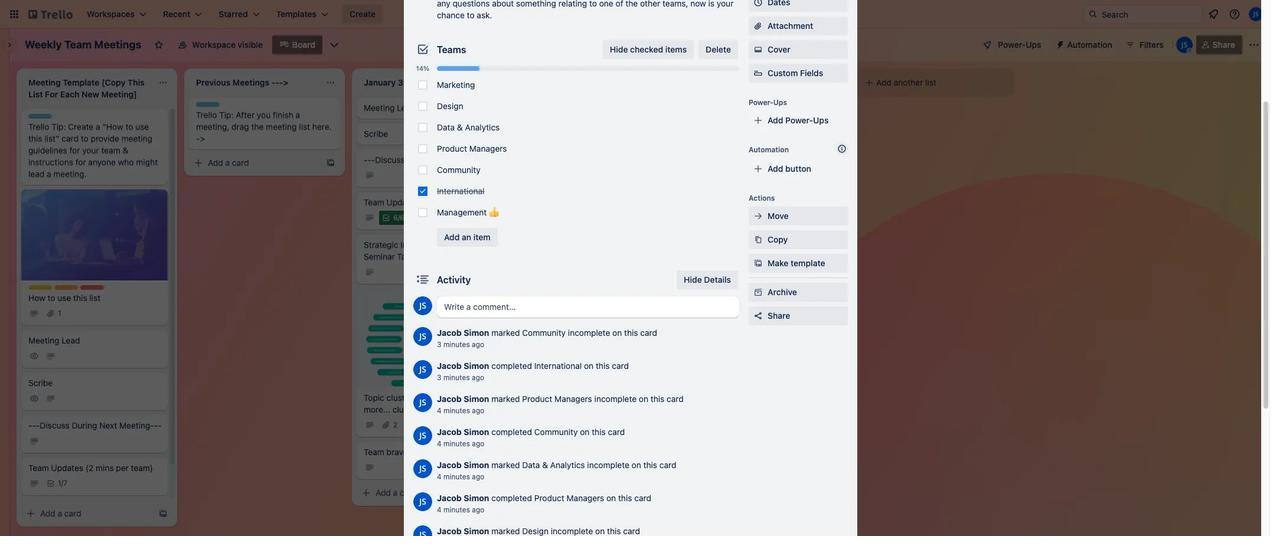 Task type: locate. For each thing, give the bounding box(es) containing it.
(2
[[421, 197, 429, 207], [757, 197, 765, 207], [86, 463, 94, 473]]

power-ups button
[[975, 35, 1049, 54]]

jacob simon (jacobsimon16) image
[[1177, 37, 1193, 53], [413, 297, 432, 315], [413, 327, 432, 346], [413, 426, 432, 445], [413, 460, 432, 478], [413, 493, 432, 512]]

4 simon from the top
[[464, 427, 489, 437]]

add button button
[[749, 159, 848, 178]]

2 vertical spatial product
[[534, 493, 565, 503]]

tip:
[[219, 110, 234, 120], [52, 122, 66, 132]]

6 simon from the top
[[464, 493, 489, 503]]

1 horizontal spatial meeting lead
[[364, 103, 416, 113]]

share button down archive link
[[749, 307, 848, 325]]

simon inside jacob simon completed product managers on this card 4 minutes ago
[[464, 493, 489, 503]]

1 jacob from the top
[[437, 328, 462, 338]]

2 horizontal spatial meeting lead link
[[692, 97, 839, 119]]

community down webinar
[[522, 328, 566, 338]]

sm image inside scribe link
[[45, 393, 57, 404]]

sm image
[[864, 77, 875, 89], [193, 157, 204, 169], [364, 170, 376, 181], [364, 212, 376, 224], [380, 212, 392, 224], [753, 234, 764, 246], [364, 266, 376, 278], [28, 307, 40, 319], [45, 307, 57, 319], [528, 375, 540, 386], [28, 393, 40, 404], [364, 419, 376, 431], [28, 435, 40, 447], [364, 462, 376, 474], [45, 478, 57, 489], [360, 487, 372, 499]]

share for topmost share button
[[1213, 40, 1236, 50]]

jacob simon (jacobsimon16) image
[[1249, 7, 1264, 21], [413, 360, 432, 379], [413, 393, 432, 412], [413, 526, 432, 536]]

1 vertical spatial automation
[[749, 145, 789, 154]]

incomplete inside 'jacob simon marked product managers incomplete on this card 4 minutes ago'
[[595, 394, 637, 404]]

minutes inside jacob simon marked data & analytics incomplete on this card 4 minutes ago
[[444, 473, 470, 481]]

completed up content
[[492, 361, 532, 371]]

lead
[[397, 103, 416, 113], [733, 103, 751, 113], [62, 335, 80, 345]]

&
[[457, 122, 463, 132], [123, 145, 128, 155], [542, 460, 548, 470]]

list right how
[[89, 293, 101, 303]]

0 horizontal spatial team updates (2 mins per team)
[[28, 463, 153, 473]]

1 horizontal spatial power-
[[786, 115, 813, 125]]

1 ago from the top
[[472, 340, 484, 349]]

completed for product managers
[[492, 493, 532, 503]]

2 horizontal spatial meeting
[[699, 103, 730, 113]]

managers down jacob simon marked data & analytics incomplete on this card 4 minutes ago
[[567, 493, 604, 503]]

0 vertical spatial meeting
[[266, 122, 297, 132]]

1 marked from the top
[[492, 328, 520, 338]]

---discuss during next meeting--- link up actions
[[692, 149, 839, 187]]

4 4 minutes ago link from the top
[[437, 506, 485, 515]]

data inside jacob simon marked data & analytics incomplete on this card 4 minutes ago
[[522, 460, 540, 470]]

1 vertical spatial data
[[522, 460, 540, 470]]

anyone
[[88, 157, 116, 167]]

meeting lead down january 30th text field
[[364, 103, 416, 113]]

2 4 from the top
[[437, 439, 442, 448]]

add another list link
[[859, 73, 1010, 92]]

0 vertical spatial scribe
[[364, 129, 388, 139]]

sm image inside copy link
[[753, 234, 764, 246]]

trello inside trello tip: create a "how to use this list" card to provide meeting guidelines for your team & instructions for anyone who might lead a meeting.
[[28, 122, 49, 132]]

0 vertical spatial power-
[[998, 40, 1026, 50]]

clusters
[[387, 393, 417, 403]]

1 horizontal spatial to
[[81, 133, 88, 144]]

influence
[[401, 240, 436, 250]]

5 jacob from the top
[[437, 460, 462, 470]]

cover link
[[749, 40, 848, 59]]

jacob inside jacob simon marked community incomplete on this card 3 minutes ago
[[437, 328, 462, 338]]

completed down content
[[492, 427, 532, 437]]

0 horizontal spatial meeting
[[28, 335, 59, 345]]

👏 down write a comment text box
[[578, 334, 589, 344]]

& down jacob simon completed community on this card 4 minutes ago
[[542, 460, 548, 470]]

0 horizontal spatial lead
[[62, 335, 80, 345]]

1 vertical spatial use
[[57, 293, 71, 303]]

& down design
[[457, 122, 463, 132]]

per for 1/7
[[116, 463, 129, 473]]

simon inside jacob simon marked data & analytics incomplete on this card 4 minutes ago
[[464, 460, 489, 470]]

card inside jacob simon completed product managers on this card 4 minutes ago
[[635, 493, 652, 503]]

1 horizontal spatial ---discuss during next meeting--- link
[[357, 149, 508, 187]]

Write a comment text field
[[437, 297, 740, 318]]

1 vertical spatial ups
[[774, 98, 787, 107]]

community inside jacob simon completed community on this card 4 minutes ago
[[534, 427, 578, 437]]

1 simon from the top
[[464, 328, 489, 338]]

2 3 from the top
[[437, 373, 442, 382]]

meeting-
[[455, 155, 490, 165], [790, 155, 825, 165], [119, 420, 154, 430]]

team
[[101, 145, 120, 155]]

product
[[437, 144, 467, 154], [522, 394, 553, 404], [534, 493, 565, 503]]

(2 for 1/7
[[86, 463, 94, 473]]

jacob inside jacob simon completed community on this card 4 minutes ago
[[437, 427, 462, 437]]

ups left automation button at the right of the page
[[1026, 40, 1042, 50]]

ups down fields
[[813, 115, 829, 125]]

how to use this list
[[28, 293, 101, 303]]

3 marked from the top
[[492, 460, 520, 470]]

meeting down finish
[[266, 122, 297, 132]]

visible
[[238, 40, 263, 50]]

finish
[[273, 110, 293, 120]]

meeting lead link for january 16th text field
[[692, 97, 839, 119]]

training
[[473, 240, 503, 250]]

0 horizontal spatial trello
[[28, 122, 49, 132]]

simon inside jacob simon marked community incomplete on this card 3 minutes ago
[[464, 328, 489, 338]]

1 4 from the top
[[437, 406, 442, 415]]

jacob simon (jacobsimon16) image for on
[[413, 426, 432, 445]]

you
[[257, 110, 271, 120]]

& inside trello tip: create a "how to use this list" card to provide meeting guidelines for your team & instructions for anyone who might lead a meeting.
[[123, 145, 128, 155]]

to
[[126, 122, 133, 132], [81, 133, 88, 144], [48, 293, 55, 303]]

2 horizontal spatial list
[[926, 77, 937, 87]]

meeting- for ---discuss during next meeting--- link for january 30th text field
[[455, 155, 490, 165]]

1 3 minutes ago link from the top
[[437, 340, 484, 349]]

team updates (2 mins per team) up 6/6
[[364, 197, 489, 207]]

to right how
[[48, 293, 55, 303]]

analytics up jacob simon completed product managers on this card 4 minutes ago
[[550, 460, 585, 470]]

trello up list"
[[28, 122, 49, 132]]

0 horizontal spatial team bravo 👏 link
[[357, 442, 508, 479]]

product down jacob simon marked data & analytics incomplete on this card 4 minutes ago
[[534, 493, 565, 503]]

international up management
[[437, 186, 485, 196]]

next
[[435, 155, 453, 165], [770, 155, 788, 165], [99, 420, 117, 430]]

community
[[437, 165, 481, 175], [522, 328, 566, 338], [534, 427, 578, 437]]

how
[[28, 293, 45, 303]]

0 vertical spatial team bravo 👏
[[532, 334, 589, 344]]

to up 'your'
[[81, 133, 88, 144]]

completed inside jacob simon completed community on this card 4 minutes ago
[[492, 427, 532, 437]]

jacob inside jacob simon marked data & analytics incomplete on this card 4 minutes ago
[[437, 460, 462, 470]]

data down design
[[437, 122, 455, 132]]

jacob inside jacob simon completed product managers on this card 4 minutes ago
[[437, 493, 462, 503]]

1 horizontal spatial team)
[[466, 197, 489, 207]]

jacob for jacob simon completed community on this card 4 minutes ago
[[437, 427, 462, 437]]

per for 6/6
[[452, 197, 464, 207]]

0 horizontal spatial automation
[[749, 145, 789, 154]]

jacob for jacob simon completed international on this card 3 minutes ago
[[437, 361, 462, 371]]

4 ago from the top
[[472, 439, 485, 448]]

3 simon from the top
[[464, 394, 489, 404]]

on
[[613, 328, 622, 338], [584, 361, 594, 371], [639, 394, 649, 404], [580, 427, 590, 437], [632, 460, 641, 470], [607, 493, 616, 503]]

1 horizontal spatial next
[[435, 155, 453, 165]]

our
[[455, 393, 468, 403]]

per
[[452, 197, 464, 207], [787, 197, 800, 207], [116, 463, 129, 473]]

2 marked from the top
[[492, 394, 520, 404]]

meeting lead link
[[357, 97, 508, 119], [692, 97, 839, 119], [21, 330, 168, 368]]

marked down jacob simon completed community on this card 4 minutes ago
[[492, 460, 520, 470]]

card inside jacob simon completed community on this card 4 minutes ago
[[608, 427, 625, 437]]

data
[[437, 122, 455, 132], [522, 460, 540, 470]]

a inside trello tip: after you finish a meeting, drag the meeting list here. ->
[[296, 110, 300, 120]]

---discuss during next meeting--- link up 1/7
[[21, 415, 168, 453]]

ago inside jacob simon marked community incomplete on this card 3 minutes ago
[[472, 340, 484, 349]]

3 minutes ago link for completed
[[437, 373, 484, 382]]

star or unstar board image
[[154, 40, 164, 50]]

3 ago from the top
[[472, 406, 485, 415]]

provide
[[91, 133, 119, 144]]

1 vertical spatial analytics
[[550, 460, 585, 470]]

meeting down 1
[[28, 335, 59, 345]]

bravo down 2
[[387, 447, 408, 457]]

meeting up might
[[121, 133, 152, 144]]

for
[[69, 145, 80, 155], [75, 157, 86, 167]]

managers down data & analytics in the top left of the page
[[470, 144, 507, 154]]

trello up meeting,
[[196, 110, 217, 120]]

card inside 'jacob simon marked product managers incomplete on this card 4 minutes ago'
[[667, 394, 684, 404]]

after
[[236, 110, 255, 120]]

analytics up the product managers
[[465, 122, 500, 132]]

topic
[[364, 393, 384, 403]]

---discuss during next meeting--- link
[[357, 149, 508, 187], [692, 149, 839, 187], [21, 415, 168, 453]]

meetings
[[94, 38, 141, 51]]

for left 'your'
[[69, 145, 80, 155]]

product down data & analytics in the top left of the page
[[437, 144, 467, 154]]

& up who
[[123, 145, 128, 155]]

- inside trello tip: after you finish a meeting, drag the meeting list here. ->
[[196, 133, 200, 144]]

analytics
[[465, 122, 500, 132], [550, 460, 585, 470]]

hide left checked
[[610, 44, 628, 54]]

trello tip: create a "how to use this list" card to provide meeting guidelines for your team & instructions for anyone who might lead a meeting.
[[28, 122, 158, 179]]

1 vertical spatial share button
[[749, 307, 848, 325]]

0 vertical spatial trello
[[196, 110, 217, 120]]

marked up the 'jacob simon completed international on this card 3 minutes ago'
[[492, 328, 520, 338]]

0 horizontal spatial use
[[57, 293, 71, 303]]

1 horizontal spatial meeting lead link
[[357, 97, 508, 119]]

add a card for create from template… icon associated with january 30th text field
[[376, 488, 417, 498]]

tip: up list"
[[52, 122, 66, 132]]

1 horizontal spatial trello
[[196, 110, 217, 120]]

simon inside jacob simon completed community on this card 4 minutes ago
[[464, 427, 489, 437]]

the
[[796, 321, 811, 331]]

to right "how
[[126, 122, 133, 132]]

6 ago from the top
[[472, 506, 485, 515]]

remote
[[699, 321, 729, 331]]

create from template… image
[[158, 509, 168, 519]]

0 horizontal spatial create from template… image
[[326, 158, 336, 168]]

2
[[393, 420, 398, 429]]

primary element
[[0, 0, 1271, 28]]

2 horizontal spatial lead
[[733, 103, 751, 113]]

0 horizontal spatial international
[[437, 186, 485, 196]]

3 4 from the top
[[437, 473, 442, 481]]

automation
[[1068, 40, 1113, 50], [749, 145, 789, 154]]

marked down the 'jacob simon completed international on this card 3 minutes ago'
[[492, 394, 520, 404]]

bravo down write a comment text box
[[554, 334, 576, 344]]

1 horizontal spatial share button
[[1197, 35, 1243, 54]]

Board name text field
[[19, 35, 147, 54]]

simon inside the 'jacob simon completed international on this card 3 minutes ago'
[[464, 361, 489, 371]]

4 inside jacob simon marked data & analytics incomplete on this card 4 minutes ago
[[437, 473, 442, 481]]

3 completed from the top
[[492, 493, 532, 503]]

tip: inside trello tip: after you finish a meeting, drag the meeting list here. ->
[[219, 110, 234, 120]]

bravo
[[554, 334, 576, 344], [387, 447, 408, 457]]

incomplete inside jacob simon marked data & analytics incomplete on this card 4 minutes ago
[[587, 460, 630, 470]]

team updates (2 mins per team) up 1/7
[[28, 463, 153, 473]]

international down jacob simon marked community incomplete on this card 3 minutes ago
[[534, 361, 582, 371]]

automation up add button
[[749, 145, 789, 154]]

community down the product managers
[[437, 165, 481, 175]]

0 vertical spatial create
[[350, 9, 376, 19]]

2 4 minutes ago link from the top
[[437, 439, 485, 448]]

5 ago from the top
[[472, 473, 485, 481]]

1 vertical spatial team bravo 👏
[[364, 447, 421, 457]]

minutes inside jacob simon marked community incomplete on this card 3 minutes ago
[[444, 340, 470, 349]]

1 horizontal spatial bravo
[[554, 334, 576, 344]]

2 vertical spatial ups
[[813, 115, 829, 125]]

updates for 1/7
[[51, 463, 83, 473]]

add a card
[[208, 158, 249, 168], [543, 375, 585, 385], [376, 488, 417, 498], [40, 509, 81, 519]]

move link
[[749, 207, 848, 226]]

---discuss during next meeting--- link for january 16th text field
[[692, 149, 839, 187]]

0 horizontal spatial 👏
[[410, 447, 421, 457]]

product inside 'jacob simon marked product managers incomplete on this card 4 minutes ago'
[[522, 394, 553, 404]]

1/7
[[58, 479, 67, 488]]

---discuss during next meeting--- link for january 30th text field
[[357, 149, 508, 187]]

community inside jacob simon marked community incomplete on this card 3 minutes ago
[[522, 328, 566, 338]]

1 horizontal spatial power-ups
[[998, 40, 1042, 50]]

0 vertical spatial analytics
[[465, 122, 500, 132]]

create
[[350, 9, 376, 19], [68, 122, 93, 132]]

jacob for jacob simon marked community incomplete on this card 3 minutes ago
[[437, 328, 462, 338]]

0 vertical spatial marked
[[492, 328, 520, 338]]

card inside trello tip: create a "how to use this list" card to provide meeting guidelines for your team & instructions for anyone who might lead a meeting.
[[62, 133, 79, 144]]

power- inside button
[[998, 40, 1026, 50]]

1 4 minutes ago link from the top
[[437, 406, 485, 415]]

2 horizontal spatial team updates (2 mins per team)
[[699, 197, 824, 207]]

use up 1
[[57, 293, 71, 303]]

3 4 minutes ago link from the top
[[437, 473, 485, 481]]

minutes inside jacob simon completed community on this card 4 minutes ago
[[444, 439, 470, 448]]

4 minutes ago link
[[437, 406, 485, 415], [437, 439, 485, 448], [437, 473, 485, 481], [437, 506, 485, 515]]

1 vertical spatial scribe link
[[21, 372, 168, 410]]

4
[[437, 406, 442, 415], [437, 439, 442, 448], [437, 473, 442, 481], [437, 506, 442, 515]]

1 vertical spatial bravo
[[387, 447, 408, 457]]

meeting down january 30th text field
[[364, 103, 395, 113]]

trello tip: after you finish a meeting, drag the meeting list here. ->
[[196, 110, 332, 144]]

---discuss during next meeting--- link up management
[[357, 149, 508, 187]]

1 vertical spatial meeting
[[121, 133, 152, 144]]

community down 'jacob simon marked product managers incomplete on this card 4 minutes ago'
[[534, 427, 578, 437]]

minutes inside the 'jacob simon completed international on this card 3 minutes ago'
[[444, 373, 470, 382]]

2 vertical spatial incomplete
[[587, 460, 630, 470]]

0 horizontal spatial next
[[99, 420, 117, 430]]

team updates (2 mins per team)
[[364, 197, 489, 207], [699, 197, 824, 207], [28, 463, 153, 473]]

jacob inside the 'jacob simon completed international on this card 3 minutes ago'
[[437, 361, 462, 371]]

1 vertical spatial hide
[[684, 275, 702, 285]]

simon inside 'jacob simon marked product managers incomplete on this card 4 minutes ago'
[[464, 394, 489, 404]]

0 horizontal spatial mins
[[96, 463, 114, 473]]

meeting lead link down 1
[[21, 330, 168, 368]]

this inside the 'jacob simon completed international on this card 3 minutes ago'
[[596, 361, 610, 371]]

-
[[196, 133, 200, 144], [364, 155, 368, 165], [368, 155, 371, 165], [371, 155, 375, 165], [490, 155, 493, 165], [493, 155, 497, 165], [699, 155, 703, 165], [703, 155, 707, 165], [707, 155, 711, 165], [825, 155, 829, 165], [829, 155, 833, 165], [419, 393, 423, 403], [28, 420, 32, 430], [32, 420, 36, 430], [36, 420, 40, 430], [154, 420, 158, 430], [158, 420, 162, 430]]

hide for hide checked items
[[610, 44, 628, 54]]

2 horizontal spatial power-
[[998, 40, 1026, 50]]

simon for jacob simon completed community on this card 4 minutes ago
[[464, 427, 489, 437]]

3 jacob from the top
[[437, 394, 462, 404]]

team bravo 👏 down 2
[[364, 447, 421, 457]]

on inside jacob simon completed product managers on this card 4 minutes ago
[[607, 493, 616, 503]]

2 vertical spatial power-
[[786, 115, 813, 125]]

add a card link for create from template… icon associated with january 30th text field
[[357, 485, 489, 501]]

Search field
[[1098, 5, 1201, 23]]

1 3 from the top
[[437, 340, 442, 349]]

jacob inside 'jacob simon marked product managers incomplete on this card 4 minutes ago'
[[437, 394, 462, 404]]

1 vertical spatial community
[[522, 328, 566, 338]]

product down the 'jacob simon completed international on this card 3 minutes ago'
[[522, 394, 553, 404]]

team bravo 👏 link down write a comment text box
[[525, 329, 676, 367]]

managers inside 'jacob simon marked product managers incomplete on this card 4 minutes ago'
[[555, 394, 592, 404]]

6 jacob from the top
[[437, 493, 462, 503]]

👏 down the clustery
[[410, 447, 421, 457]]

meeting down january 16th text field
[[699, 103, 730, 113]]

your
[[82, 145, 99, 155]]

add
[[877, 77, 892, 87], [768, 115, 784, 125], [208, 158, 223, 168], [768, 164, 784, 174], [444, 232, 460, 242], [543, 375, 559, 385], [376, 488, 391, 498], [40, 509, 55, 519]]

board link
[[272, 35, 323, 54]]

use
[[135, 122, 149, 132], [57, 293, 71, 303]]

3
[[437, 340, 442, 349], [437, 373, 442, 382]]

sm image inside team bravo 👏 link
[[364, 462, 376, 474]]

create inside button
[[350, 9, 376, 19]]

who
[[118, 157, 134, 167]]

tip: up meeting,
[[219, 110, 234, 120]]

1 vertical spatial product
[[522, 394, 553, 404]]

meeting lead down january 16th text field
[[699, 103, 751, 113]]

(2 for 6/6
[[421, 197, 429, 207]]

this inside 'jacob simon marked product managers incomplete on this card 4 minutes ago'
[[651, 394, 665, 404]]

sm image
[[753, 44, 764, 56], [753, 210, 764, 222], [753, 258, 764, 269], [753, 286, 764, 298], [532, 307, 543, 318], [28, 350, 40, 362], [45, 350, 57, 362], [45, 393, 57, 404], [380, 419, 392, 431], [28, 478, 40, 489], [25, 508, 37, 520]]

0 horizontal spatial bravo
[[387, 447, 408, 457]]

automation down "search" icon
[[1068, 40, 1113, 50]]

power- inside "link"
[[786, 115, 813, 125]]

1 horizontal spatial &
[[457, 122, 463, 132]]

2 vertical spatial marked
[[492, 460, 520, 470]]

share left show menu image
[[1213, 40, 1236, 50]]

1 vertical spatial incomplete
[[595, 394, 637, 404]]

workspace visible button
[[171, 35, 270, 54]]

1 horizontal spatial team bravo 👏
[[532, 334, 589, 344]]

sm image inside 'move' link
[[753, 210, 764, 222]]

lead down january 16th text field
[[733, 103, 751, 113]]

2 3 minutes ago link from the top
[[437, 373, 484, 382]]

1 vertical spatial list
[[299, 122, 310, 132]]

marked for product managers
[[492, 394, 520, 404]]

add a card link for create from template… image
[[21, 506, 154, 522]]

list right another
[[926, 77, 937, 87]]

jacob simon (jacobsimon16) image for &
[[413, 460, 432, 478]]

1 completed from the top
[[492, 361, 532, 371]]

2 vertical spatial community
[[534, 427, 578, 437]]

team) for 1/7
[[131, 463, 153, 473]]

2 ago from the top
[[472, 373, 484, 382]]

data down jacob simon completed community on this card 4 minutes ago
[[522, 460, 540, 470]]

1 vertical spatial 3
[[437, 373, 442, 382]]

completed down jacob simon marked data & analytics incomplete on this card 4 minutes ago
[[492, 493, 532, 503]]

1 horizontal spatial automation
[[1068, 40, 1113, 50]]

2 jacob from the top
[[437, 361, 462, 371]]

1 vertical spatial marked
[[492, 394, 520, 404]]

---discuss during next meeting---
[[364, 155, 497, 165], [699, 155, 833, 165], [28, 420, 162, 430]]

scoop
[[699, 333, 724, 343]]

>
[[200, 133, 205, 144]]

on inside jacob simon completed community on this card 4 minutes ago
[[580, 427, 590, 437]]

marked inside jacob simon marked community incomplete on this card 3 minutes ago
[[492, 328, 520, 338]]

4 4 from the top
[[437, 506, 442, 515]]

4 inside jacob simon completed product managers on this card 4 minutes ago
[[437, 506, 442, 515]]

1 horizontal spatial updates
[[387, 197, 419, 207]]

archive link
[[749, 283, 848, 302]]

managers inside jacob simon completed product managers on this card 4 minutes ago
[[567, 493, 604, 503]]

button
[[786, 164, 812, 174]]

0 horizontal spatial &
[[123, 145, 128, 155]]

tip: inside trello tip: create a "how to use this list" card to provide meeting guidelines for your team & instructions for anyone who might lead a meeting.
[[52, 122, 66, 132]]

jacob for jacob simon completed product managers on this card 4 minutes ago
[[437, 493, 462, 503]]

automation inside button
[[1068, 40, 1113, 50]]

5 simon from the top
[[464, 460, 489, 470]]

completed inside the 'jacob simon completed international on this card 3 minutes ago'
[[492, 361, 532, 371]]

4 jacob from the top
[[437, 427, 462, 437]]

1 vertical spatial power-
[[749, 98, 774, 107]]

lead down the how to use this list
[[62, 335, 80, 345]]

jacob simon (jacobsimon16) image inside primary element
[[1249, 7, 1264, 21]]

international inside the 'jacob simon completed international on this card 3 minutes ago'
[[534, 361, 582, 371]]

list
[[926, 77, 937, 87], [299, 122, 310, 132], [89, 293, 101, 303]]

managers for completed
[[567, 493, 604, 503]]

meeting lead for january 30th text field
[[364, 103, 416, 113]]

meeting lead link down january 16th text field
[[692, 97, 839, 119]]

list"
[[44, 133, 59, 144]]

on inside 'jacob simon marked product managers incomplete on this card 4 minutes ago'
[[639, 394, 649, 404]]

meeting lead down 1
[[28, 335, 80, 345]]

January 30th text field
[[357, 73, 487, 92]]

0 horizontal spatial per
[[116, 463, 129, 473]]

for down 'your'
[[75, 157, 86, 167]]

product inside jacob simon completed product managers on this card 4 minutes ago
[[534, 493, 565, 503]]

0 vertical spatial data
[[437, 122, 455, 132]]

1 horizontal spatial mins
[[431, 197, 449, 207]]

team bravo 👏 up the 'jacob simon completed international on this card 3 minutes ago'
[[532, 334, 589, 344]]

community for completed
[[534, 427, 578, 437]]

1 horizontal spatial share
[[1213, 40, 1236, 50]]

lead down january 30th text field
[[397, 103, 416, 113]]

team bravo 👏 link down 2
[[357, 442, 508, 479]]

share up campaign:
[[768, 311, 791, 321]]

0 vertical spatial power-ups
[[998, 40, 1042, 50]]

managers down the 'jacob simon completed international on this card 3 minutes ago'
[[555, 394, 592, 404]]

1 vertical spatial &
[[123, 145, 128, 155]]

campaign:
[[753, 321, 794, 331]]

use inside trello tip: create a "how to use this list" card to provide meeting guidelines for your team & instructions for anyone who might lead a meeting.
[[135, 122, 149, 132]]

1 horizontal spatial team updates (2 mins per team)
[[364, 197, 489, 207]]

0 vertical spatial tip:
[[219, 110, 234, 120]]

hide left details
[[684, 275, 702, 285]]

simon for jacob simon marked product managers incomplete on this card 4 minutes ago
[[464, 394, 489, 404]]

trello for trello tip: create a "how to use this list" card to provide meeting guidelines for your team & instructions for anyone who might lead a meeting.
[[28, 122, 49, 132]]

list left here.
[[299, 122, 310, 132]]

guidelines
[[28, 145, 67, 155]]

2 horizontal spatial during
[[743, 155, 768, 165]]

team updates (2 mins per team) link
[[692, 192, 839, 230]]

create from template… image
[[326, 158, 336, 168], [494, 488, 503, 498]]

1 vertical spatial create from template… image
[[494, 488, 503, 498]]

meeting- for ---discuss during next meeting--- link to the left
[[119, 420, 154, 430]]

use right "how
[[135, 122, 149, 132]]

1 horizontal spatial ups
[[813, 115, 829, 125]]

meeting lead link down january 30th text field
[[357, 97, 508, 119]]

3 minutes ago link for marked
[[437, 340, 484, 349]]

tip: for after
[[219, 110, 234, 120]]

completed inside jacob simon completed product managers on this card 4 minutes ago
[[492, 493, 532, 503]]

4 inside 'jacob simon marked product managers incomplete on this card 4 minutes ago'
[[437, 406, 442, 415]]

work:
[[448, 240, 470, 250]]

ups up add power-ups
[[774, 98, 787, 107]]

meeting for january 16th text field
[[699, 103, 730, 113]]

item
[[474, 232, 491, 242]]

2 completed from the top
[[492, 427, 532, 437]]

1 vertical spatial 3 minutes ago link
[[437, 373, 484, 382]]

completed for community
[[492, 427, 532, 437]]

ago inside 'jacob simon marked product managers incomplete on this card 4 minutes ago'
[[472, 406, 485, 415]]

2 horizontal spatial (2
[[757, 197, 765, 207]]

1 horizontal spatial analytics
[[550, 460, 585, 470]]

ago
[[472, 340, 484, 349], [472, 373, 484, 382], [472, 406, 485, 415], [472, 439, 485, 448], [472, 473, 485, 481], [472, 506, 485, 515]]

delete link
[[699, 40, 738, 59]]

strategic influence at work: training seminar takeaways
[[364, 240, 503, 262]]

team updates (2 mins per team) up move
[[699, 197, 824, 207]]

meeting
[[364, 103, 395, 113], [699, 103, 730, 113], [28, 335, 59, 345]]

1 vertical spatial managers
[[555, 394, 592, 404]]

0 vertical spatial hide
[[610, 44, 628, 54]]

0 vertical spatial 3 minutes ago link
[[437, 340, 484, 349]]

power-ups inside button
[[998, 40, 1042, 50]]

0 vertical spatial community
[[437, 165, 481, 175]]

0 vertical spatial to
[[126, 122, 133, 132]]

share button down 0 notifications icon
[[1197, 35, 1243, 54]]

2 simon from the top
[[464, 361, 489, 371]]

cover
[[768, 44, 791, 54]]

1 horizontal spatial data
[[522, 460, 540, 470]]



Task type: describe. For each thing, give the bounding box(es) containing it.
create button
[[343, 5, 383, 24]]

2 horizontal spatial next
[[770, 155, 788, 165]]

filters button
[[1122, 35, 1168, 54]]

sm image inside scribe link
[[28, 393, 40, 404]]

move
[[768, 211, 789, 221]]

fields
[[800, 68, 824, 78]]

updates for 6/6
[[387, 197, 419, 207]]

content
[[470, 393, 499, 403]]

next for ---discuss during next meeting--- link to the left
[[99, 420, 117, 430]]

remote work campaign: the scoop
[[699, 321, 811, 343]]

create from template… image for previous meetings ---> text box
[[326, 158, 336, 168]]

minutes inside jacob simon completed product managers on this card 4 minutes ago
[[444, 506, 470, 515]]

drag
[[232, 122, 249, 132]]

meeting for january 30th text field
[[364, 103, 395, 113]]

tip: for create
[[52, 122, 66, 132]]

1 horizontal spatial discuss
[[375, 155, 405, 165]]

teams
[[437, 44, 466, 55]]

webinar
[[532, 292, 563, 302]]

takeaways
[[397, 252, 438, 262]]

0 horizontal spatial during
[[72, 420, 97, 430]]

hide checked items
[[610, 44, 687, 54]]

2 horizontal spatial discuss
[[711, 155, 741, 165]]

simon for jacob simon marked data & analytics incomplete on this card 4 minutes ago
[[464, 460, 489, 470]]

2 horizontal spatial ---discuss during next meeting---
[[699, 155, 833, 165]]

on inside jacob simon marked community incomplete on this card 3 minutes ago
[[613, 328, 622, 338]]

2 horizontal spatial updates
[[722, 197, 754, 207]]

trello tip: after you finish a meeting, drag the meeting list here. -> link
[[189, 97, 340, 149]]

0 vertical spatial team bravo 👏 link
[[525, 329, 676, 367]]

this inside trello tip: create a "how to use this list" card to provide meeting guidelines for your team & instructions for anyone who might lead a meeting.
[[28, 133, 42, 144]]

team inside board name text field
[[64, 38, 92, 51]]

seminar
[[364, 252, 395, 262]]

1 horizontal spatial ---discuss during next meeting---
[[364, 155, 497, 165]]

marked for community
[[492, 328, 520, 338]]

0 vertical spatial managers
[[470, 144, 507, 154]]

jacob simon completed product managers on this card 4 minutes ago
[[437, 493, 652, 515]]

add an item button
[[437, 228, 498, 247]]

2 horizontal spatial meeting-
[[790, 155, 825, 165]]

trello for trello tip: after you finish a meeting, drag the meeting list here. ->
[[196, 110, 217, 120]]

0 horizontal spatial ---discuss during next meeting--- link
[[21, 415, 168, 453]]

add a card for create from template… image
[[40, 509, 81, 519]]

card inside the 'jacob simon completed international on this card 3 minutes ago'
[[612, 361, 629, 371]]

open information menu image
[[1229, 8, 1241, 20]]

make template link
[[749, 254, 848, 273]]

4 minutes ago link for minutes
[[437, 506, 485, 515]]

meeting inside trello tip: create a "how to use this list" card to provide meeting guidelines for your team & instructions for anyone who might lead a meeting.
[[121, 133, 152, 144]]

search image
[[1089, 9, 1098, 19]]

strategic influence at work: training seminar takeaways link
[[357, 235, 508, 284]]

4 minutes ago link for 4
[[437, 406, 485, 415]]

1 vertical spatial power-ups
[[749, 98, 787, 107]]

add inside button
[[768, 164, 784, 174]]

webinar post-mortem
[[532, 292, 616, 302]]

meeting,
[[196, 122, 229, 132]]

workspace
[[192, 40, 236, 50]]

details
[[704, 275, 731, 285]]

1 vertical spatial 👏
[[410, 447, 421, 457]]

meeting inside trello tip: after you finish a meeting, drag the meeting list here. ->
[[266, 122, 297, 132]]

sm image inside strategic influence at work: training seminar takeaways link
[[364, 266, 376, 278]]

ups inside button
[[1026, 40, 1042, 50]]

making
[[425, 393, 453, 403]]

1 horizontal spatial during
[[407, 155, 433, 165]]

hide for hide details
[[684, 275, 702, 285]]

trello tip: create a "how to use this list" card to provide meeting guidelines for your team & instructions for anyone who might lead a meeting. link
[[21, 109, 168, 185]]

minutes inside 'jacob simon marked product managers incomplete on this card 4 minutes ago'
[[444, 406, 470, 415]]

team) for 6/6
[[466, 197, 489, 207]]

actions
[[749, 194, 775, 203]]

create from template… image for january 30th text field
[[494, 488, 503, 498]]

hide details link
[[677, 271, 738, 289]]

another
[[894, 77, 923, 87]]

marked for data & analytics
[[492, 460, 520, 470]]

jacob for jacob simon marked product managers incomplete on this card 4 minutes ago
[[437, 394, 462, 404]]

2 vertical spatial list
[[89, 293, 101, 303]]

"how
[[102, 122, 123, 132]]

jacob simon completed international on this card 3 minutes ago
[[437, 361, 629, 382]]

ups inside "link"
[[813, 115, 829, 125]]

jacob simon (jacobsimon16) image for incomplete
[[413, 327, 432, 346]]

remote work campaign: the scoop link
[[692, 235, 839, 366]]

this inside jacob simon marked community incomplete on this card 3 minutes ago
[[624, 328, 638, 338]]

2 vertical spatial to
[[48, 293, 55, 303]]

create inside trello tip: create a "how to use this list" card to provide meeting guidelines for your team & instructions for anyone who might lead a meeting.
[[68, 122, 93, 132]]

ago inside jacob simon completed product managers on this card 4 minutes ago
[[472, 506, 485, 515]]

4 inside jacob simon completed community on this card 4 minutes ago
[[437, 439, 442, 448]]

checked
[[630, 44, 663, 54]]

work
[[731, 321, 751, 331]]

simon for jacob simon completed product managers on this card 4 minutes ago
[[464, 493, 489, 503]]

instructions
[[28, 157, 73, 167]]

lead for january 30th text field
[[397, 103, 416, 113]]

add a card link for create from template… icon related to previous meetings ---> text box
[[189, 155, 321, 171]]

at
[[438, 240, 446, 250]]

product managers
[[437, 144, 507, 154]]

ago inside the 'jacob simon completed international on this card 3 minutes ago'
[[472, 373, 484, 382]]

jacob simon marked product managers incomplete on this card 4 minutes ago
[[437, 394, 684, 415]]

0 vertical spatial share button
[[1197, 35, 1243, 54]]

weekly team meetings
[[25, 38, 141, 51]]

template
[[791, 258, 826, 268]]

mortem
[[586, 292, 616, 302]]

mins for 6/6
[[431, 197, 449, 207]]

make
[[768, 258, 789, 268]]

add power-ups
[[768, 115, 829, 125]]

on inside jacob simon marked data & analytics incomplete on this card 4 minutes ago
[[632, 460, 641, 470]]

this inside jacob simon completed product managers on this card 4 minutes ago
[[618, 493, 632, 503]]

custom fields button
[[749, 67, 848, 79]]

design
[[437, 101, 464, 111]]

sm image inside add another list link
[[864, 77, 875, 89]]

incomplete inside jacob simon marked community incomplete on this card 3 minutes ago
[[568, 328, 610, 338]]

- inside topic clusters - making our content more... clustery
[[419, 393, 423, 403]]

hide details
[[684, 275, 731, 285]]

ago inside jacob simon completed community on this card 4 minutes ago
[[472, 439, 485, 448]]

1 horizontal spatial scribe link
[[357, 123, 508, 145]]

custom fields
[[768, 68, 824, 78]]

customize views image
[[329, 39, 340, 51]]

& inside jacob simon marked data & analytics incomplete on this card 4 minutes ago
[[542, 460, 548, 470]]

jacob simon marked community incomplete on this card 3 minutes ago
[[437, 328, 658, 349]]

lead
[[28, 169, 44, 179]]

this inside jacob simon completed community on this card 4 minutes ago
[[592, 427, 606, 437]]

this inside jacob simon marked data & analytics incomplete on this card 4 minutes ago
[[644, 460, 658, 470]]

card inside jacob simon marked community incomplete on this card 3 minutes ago
[[641, 328, 658, 338]]

meeting lead link for january 30th text field
[[357, 97, 508, 119]]

Meeting Template [Copy This List For Each New Meeting] text field
[[21, 73, 151, 104]]

0 horizontal spatial meeting lead
[[28, 335, 80, 345]]

clustery
[[393, 404, 423, 414]]

more...
[[364, 404, 390, 414]]

product for completed
[[534, 493, 565, 503]]

0 vertical spatial bravo
[[554, 334, 576, 344]]

attachment button
[[749, 17, 848, 35]]

mins for 1/7
[[96, 463, 114, 473]]

1
[[58, 309, 61, 318]]

next for ---discuss during next meeting--- link for january 30th text field
[[435, 155, 453, 165]]

copy
[[768, 235, 788, 245]]

0 vertical spatial product
[[437, 144, 467, 154]]

1 vertical spatial scribe
[[28, 378, 53, 388]]

sm image inside archive link
[[753, 286, 764, 298]]

might
[[136, 157, 158, 167]]

filters
[[1140, 40, 1164, 50]]

team) inside team updates (2 mins per team) link
[[802, 197, 824, 207]]

team updates (2 mins per team) for 1/7
[[28, 463, 153, 473]]

community for marked
[[522, 328, 566, 338]]

items
[[666, 44, 687, 54]]

card inside jacob simon marked data & analytics incomplete on this card 4 minutes ago
[[660, 460, 677, 470]]

add a card for create from template… icon related to previous meetings ---> text box
[[208, 158, 249, 168]]

completed for international
[[492, 361, 532, 371]]

copy link
[[749, 230, 848, 249]]

2 horizontal spatial mins
[[767, 197, 785, 207]]

0 notifications image
[[1207, 7, 1221, 21]]

0 vertical spatial &
[[457, 122, 463, 132]]

managers for marked
[[555, 394, 592, 404]]

2 horizontal spatial to
[[126, 122, 133, 132]]

attachment
[[768, 21, 814, 31]]

1 vertical spatial team bravo 👏 link
[[357, 442, 508, 479]]

add button
[[768, 164, 812, 174]]

3 inside the 'jacob simon completed international on this card 3 minutes ago'
[[437, 373, 442, 382]]

meeting lead for january 16th text field
[[699, 103, 751, 113]]

sm image inside the make template link
[[753, 258, 764, 269]]

14%
[[416, 64, 430, 72]]

analytics inside jacob simon marked data & analytics incomplete on this card 4 minutes ago
[[550, 460, 585, 470]]

delete
[[706, 44, 731, 54]]

custom
[[768, 68, 798, 78]]

0 horizontal spatial ---discuss during next meeting---
[[28, 420, 162, 430]]

0 horizontal spatial power-
[[749, 98, 774, 107]]

ago inside jacob simon marked data & analytics incomplete on this card 4 minutes ago
[[472, 473, 485, 481]]

strategic
[[364, 240, 398, 250]]

product for marked
[[522, 394, 553, 404]]

0 vertical spatial 👏
[[578, 334, 589, 344]]

simon for jacob simon completed international on this card 3 minutes ago
[[464, 361, 489, 371]]

4 minutes ago link for ago
[[437, 439, 485, 448]]

add power-ups link
[[749, 111, 848, 130]]

team updates (2 mins per team) for 6/6
[[364, 197, 489, 207]]

sm image inside webinar post-mortem link
[[532, 307, 543, 318]]

add inside button
[[444, 232, 460, 242]]

0 horizontal spatial discuss
[[40, 420, 70, 430]]

add another list
[[877, 77, 937, 87]]

on inside the 'jacob simon completed international on this card 3 minutes ago'
[[584, 361, 594, 371]]

lead for january 16th text field
[[733, 103, 751, 113]]

show menu image
[[1249, 39, 1261, 51]]

4 minutes ago link for card
[[437, 473, 485, 481]]

management
[[437, 207, 489, 217]]

add inside "link"
[[768, 115, 784, 125]]

Previous Meetings ---> text field
[[189, 73, 319, 92]]

0 horizontal spatial team bravo 👏
[[364, 447, 421, 457]]

list inside trello tip: after you finish a meeting, drag the meeting list here. ->
[[299, 122, 310, 132]]

simon for jacob simon marked community incomplete on this card 3 minutes ago
[[464, 328, 489, 338]]

0 horizontal spatial ups
[[774, 98, 787, 107]]

2 horizontal spatial per
[[787, 197, 800, 207]]

jacob simon (jacobsimon16) image for managers
[[413, 493, 432, 512]]

jacob simon marked data & analytics incomplete on this card 4 minutes ago
[[437, 460, 677, 481]]

the
[[251, 122, 264, 132]]

jacob for jacob simon marked data & analytics incomplete on this card 4 minutes ago
[[437, 460, 462, 470]]

thumbsup image
[[489, 207, 500, 217]]

activity
[[437, 275, 471, 285]]

3 inside jacob simon marked community incomplete on this card 3 minutes ago
[[437, 340, 442, 349]]

topic clusters - making our content more... clustery
[[364, 393, 499, 414]]

board
[[292, 40, 316, 50]]

marketing
[[437, 80, 475, 90]]

0 horizontal spatial data
[[437, 122, 455, 132]]

0 vertical spatial list
[[926, 77, 937, 87]]

0 horizontal spatial meeting lead link
[[21, 330, 168, 368]]

0 horizontal spatial analytics
[[465, 122, 500, 132]]

0 vertical spatial for
[[69, 145, 80, 155]]

sm image inside cover "link"
[[753, 44, 764, 56]]

make template
[[768, 258, 826, 268]]

share for the bottom share button
[[768, 311, 791, 321]]

automation button
[[1051, 35, 1120, 54]]

meeting.
[[53, 169, 87, 179]]

0 vertical spatial international
[[437, 186, 485, 196]]

post-
[[565, 292, 586, 302]]

1 horizontal spatial scribe
[[364, 129, 388, 139]]

1 vertical spatial for
[[75, 157, 86, 167]]

1 vertical spatial to
[[81, 133, 88, 144]]

January 16th text field
[[692, 73, 822, 92]]



Task type: vqa. For each thing, say whether or not it's contained in the screenshot.
Color: green, title: none 'image'
no



